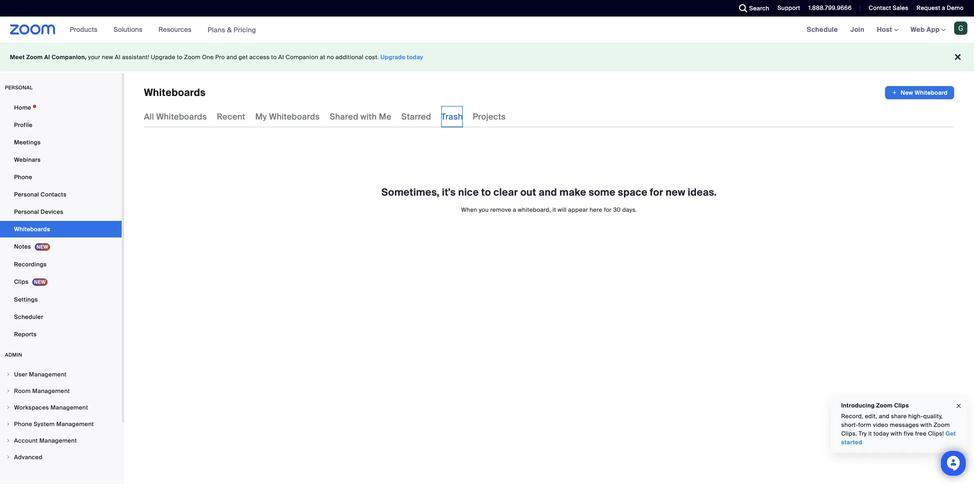Task type: describe. For each thing, give the bounding box(es) containing it.
shared
[[330, 111, 359, 122]]

reports link
[[0, 326, 122, 343]]

solutions button
[[114, 17, 146, 43]]

starred
[[402, 111, 432, 122]]

when you remove a whiteboard, it will appear here for 30 days.
[[462, 206, 638, 214]]

home link
[[0, 99, 122, 116]]

meet
[[10, 53, 25, 61]]

search
[[750, 5, 770, 12]]

will
[[558, 206, 567, 214]]

phone link
[[0, 169, 122, 186]]

2 upgrade from the left
[[381, 53, 406, 61]]

profile picture image
[[955, 22, 968, 35]]

with inside tabs of all whiteboard page tab list
[[361, 111, 377, 122]]

room management menu item
[[0, 384, 122, 399]]

right image inside advanced menu item
[[6, 455, 11, 460]]

scheduler link
[[0, 309, 122, 326]]

high-
[[909, 413, 924, 420]]

1.888.799.9666
[[809, 4, 853, 12]]

meetings
[[14, 139, 41, 146]]

advanced
[[14, 454, 43, 461]]

right image for workspaces management
[[6, 405, 11, 410]]

assistant!
[[122, 53, 149, 61]]

get started link
[[842, 430, 957, 446]]

resources
[[159, 25, 192, 34]]

it inside record, edit, and share high-quality, short-form video messages with zoom clips. try it today with five free clips!
[[869, 430, 873, 438]]

whiteboards inside personal menu menu
[[14, 226, 50, 233]]

record,
[[842, 413, 864, 420]]

account
[[14, 437, 38, 445]]

product information navigation
[[64, 17, 263, 43]]

2 ai from the left
[[115, 53, 121, 61]]

quality,
[[924, 413, 944, 420]]

meet zoom ai companion, footer
[[0, 43, 975, 72]]

new whiteboard
[[902, 89, 948, 97]]

here
[[590, 206, 603, 214]]

when
[[462, 206, 478, 214]]

trash
[[442, 111, 463, 122]]

room
[[14, 388, 31, 395]]

personal for personal contacts
[[14, 191, 39, 198]]

my whiteboards
[[256, 111, 320, 122]]

meetings link
[[0, 134, 122, 151]]

personal for personal devices
[[14, 208, 39, 216]]

space
[[619, 186, 648, 199]]

management for room management
[[32, 388, 70, 395]]

scheduler
[[14, 314, 43, 321]]

web app button
[[911, 25, 946, 34]]

2 horizontal spatial with
[[921, 422, 933, 429]]

recordings
[[14, 261, 47, 268]]

system
[[34, 421, 55, 428]]

clips inside personal menu menu
[[14, 278, 29, 286]]

appear
[[569, 206, 589, 214]]

profile link
[[0, 117, 122, 133]]

access
[[250, 53, 270, 61]]

admin
[[5, 352, 22, 359]]

companion
[[286, 53, 319, 61]]

2 vertical spatial with
[[891, 430, 903, 438]]

nice
[[459, 186, 479, 199]]

form
[[859, 422, 872, 429]]

phone for phone
[[14, 174, 32, 181]]

get
[[946, 430, 957, 438]]

user management
[[14, 371, 67, 379]]

products button
[[70, 17, 101, 43]]

devices
[[41, 208, 63, 216]]

zoom inside record, edit, and share high-quality, short-form video messages with zoom clips. try it today with five free clips!
[[934, 422, 951, 429]]

personal contacts link
[[0, 186, 122, 203]]

1 horizontal spatial to
[[271, 53, 277, 61]]

settings link
[[0, 292, 122, 308]]

meetings navigation
[[801, 17, 975, 43]]

webinars link
[[0, 152, 122, 168]]

contacts
[[41, 191, 66, 198]]

edit,
[[866, 413, 878, 420]]

days.
[[623, 206, 638, 214]]

some
[[589, 186, 616, 199]]

profile
[[14, 121, 32, 129]]

add image
[[893, 89, 898, 97]]

web app
[[911, 25, 941, 34]]

get
[[239, 53, 248, 61]]

whiteboard
[[916, 89, 948, 97]]

messages
[[891, 422, 920, 429]]

sales
[[894, 4, 909, 12]]

you
[[479, 206, 489, 214]]

right image for account
[[6, 439, 11, 444]]

cost.
[[365, 53, 379, 61]]

management inside phone system management menu item
[[56, 421, 94, 428]]

upgrade today link
[[381, 53, 424, 61]]

1 horizontal spatial for
[[650, 186, 664, 199]]

0 horizontal spatial it
[[553, 206, 557, 214]]

today inside record, edit, and share high-quality, short-form video messages with zoom clips. try it today with five free clips!
[[874, 430, 890, 438]]

host
[[878, 25, 895, 34]]

account management
[[14, 437, 77, 445]]

whiteboards application
[[144, 86, 955, 99]]

your
[[88, 53, 100, 61]]

tabs of all whiteboard page tab list
[[144, 106, 506, 128]]

recordings link
[[0, 256, 122, 273]]

right image for room management
[[6, 389, 11, 394]]

it's
[[442, 186, 456, 199]]

management for workspaces management
[[51, 404, 88, 412]]

management for user management
[[29, 371, 67, 379]]

all
[[144, 111, 154, 122]]

new inside the meet zoom ai companion, footer
[[102, 53, 113, 61]]

phone system management
[[14, 421, 94, 428]]

join
[[851, 25, 865, 34]]



Task type: locate. For each thing, give the bounding box(es) containing it.
right image inside account management 'menu item'
[[6, 439, 11, 444]]

0 horizontal spatial today
[[407, 53, 424, 61]]

workspaces management menu item
[[0, 400, 122, 416]]

pricing
[[234, 25, 256, 34]]

2 horizontal spatial to
[[482, 186, 492, 199]]

1 upgrade from the left
[[151, 53, 175, 61]]

account management menu item
[[0, 433, 122, 449]]

phone
[[14, 174, 32, 181], [14, 421, 32, 428]]

clips up settings
[[14, 278, 29, 286]]

request a demo
[[918, 4, 965, 12]]

1 ai from the left
[[44, 53, 50, 61]]

admin menu menu
[[0, 367, 122, 466]]

3 ai from the left
[[279, 53, 284, 61]]

clips!
[[929, 430, 945, 438]]

0 vertical spatial for
[[650, 186, 664, 199]]

right image for user management
[[6, 372, 11, 377]]

0 vertical spatial with
[[361, 111, 377, 122]]

personal up personal devices
[[14, 191, 39, 198]]

zoom right meet
[[26, 53, 43, 61]]

personal
[[5, 84, 33, 91]]

and left get
[[227, 53, 237, 61]]

today
[[407, 53, 424, 61], [874, 430, 890, 438]]

1 personal from the top
[[14, 191, 39, 198]]

plans & pricing
[[208, 25, 256, 34]]

record, edit, and share high-quality, short-form video messages with zoom clips. try it today with five free clips!
[[842, 413, 951, 438]]

management up room management
[[29, 371, 67, 379]]

whiteboards right all
[[156, 111, 207, 122]]

1 vertical spatial today
[[874, 430, 890, 438]]

0 vertical spatial right image
[[6, 422, 11, 427]]

new
[[102, 53, 113, 61], [666, 186, 686, 199]]

new right your
[[102, 53, 113, 61]]

schedule
[[808, 25, 839, 34]]

management inside 'workspaces management' menu item
[[51, 404, 88, 412]]

workspaces management
[[14, 404, 88, 412]]

0 vertical spatial it
[[553, 206, 557, 214]]

ai left the assistant!
[[115, 53, 121, 61]]

zoom
[[26, 53, 43, 61], [184, 53, 201, 61], [877, 402, 894, 410], [934, 422, 951, 429]]

whiteboards inside application
[[144, 86, 206, 99]]

schedule link
[[801, 17, 845, 43]]

1 vertical spatial clips
[[895, 402, 910, 410]]

right image left the user on the bottom left
[[6, 372, 11, 377]]

1 horizontal spatial and
[[539, 186, 558, 199]]

support
[[778, 4, 801, 12]]

0 vertical spatial right image
[[6, 372, 11, 377]]

0 vertical spatial and
[[227, 53, 237, 61]]

&
[[227, 25, 232, 34]]

to down resources dropdown button
[[177, 53, 183, 61]]

right image
[[6, 372, 11, 377], [6, 389, 11, 394], [6, 405, 11, 410]]

1 horizontal spatial with
[[891, 430, 903, 438]]

it left will
[[553, 206, 557, 214]]

whiteboards down personal devices
[[14, 226, 50, 233]]

management inside user management menu item
[[29, 371, 67, 379]]

1 right image from the top
[[6, 372, 11, 377]]

right image inside room management menu item
[[6, 389, 11, 394]]

2 horizontal spatial ai
[[279, 53, 284, 61]]

new whiteboard button
[[886, 86, 955, 99]]

join link
[[845, 17, 872, 43]]

app
[[927, 25, 941, 34]]

today inside the meet zoom ai companion, footer
[[407, 53, 424, 61]]

right image for phone
[[6, 422, 11, 427]]

ai left companion,
[[44, 53, 50, 61]]

no
[[327, 53, 334, 61]]

1 horizontal spatial a
[[943, 4, 946, 12]]

resources button
[[159, 17, 195, 43]]

0 horizontal spatial upgrade
[[151, 53, 175, 61]]

and up video
[[880, 413, 890, 420]]

0 vertical spatial clips
[[14, 278, 29, 286]]

phone down webinars
[[14, 174, 32, 181]]

clips link
[[0, 274, 122, 291]]

clips
[[14, 278, 29, 286], [895, 402, 910, 410]]

projects
[[473, 111, 506, 122]]

0 vertical spatial today
[[407, 53, 424, 61]]

personal devices
[[14, 208, 63, 216]]

short-
[[842, 422, 859, 429]]

remove
[[491, 206, 512, 214]]

right image inside user management menu item
[[6, 372, 11, 377]]

management for account management
[[39, 437, 77, 445]]

additional
[[336, 53, 364, 61]]

personal down personal contacts
[[14, 208, 39, 216]]

five
[[905, 430, 915, 438]]

host button
[[878, 25, 899, 34]]

new left ideas.
[[666, 186, 686, 199]]

demo
[[948, 4, 965, 12]]

1 vertical spatial personal
[[14, 208, 39, 216]]

right image left system
[[6, 422, 11, 427]]

a
[[943, 4, 946, 12], [513, 206, 517, 214]]

webinars
[[14, 156, 41, 164]]

1 horizontal spatial ai
[[115, 53, 121, 61]]

plans & pricing link
[[208, 25, 256, 34], [208, 25, 256, 34]]

at
[[320, 53, 326, 61]]

0 vertical spatial personal
[[14, 191, 39, 198]]

30
[[614, 206, 621, 214]]

2 right image from the top
[[6, 439, 11, 444]]

personal
[[14, 191, 39, 198], [14, 208, 39, 216]]

0 horizontal spatial with
[[361, 111, 377, 122]]

0 horizontal spatial a
[[513, 206, 517, 214]]

2 vertical spatial right image
[[6, 455, 11, 460]]

share
[[892, 413, 908, 420]]

3 right image from the top
[[6, 405, 11, 410]]

2 right image from the top
[[6, 389, 11, 394]]

zoom up "edit,"
[[877, 402, 894, 410]]

clips.
[[842, 430, 858, 438]]

0 vertical spatial a
[[943, 4, 946, 12]]

personal menu menu
[[0, 99, 122, 344]]

1.888.799.9666 button
[[803, 0, 855, 17], [809, 4, 853, 12]]

0 horizontal spatial for
[[605, 206, 612, 214]]

and up when you remove a whiteboard, it will appear here for 30 days. on the top of the page
[[539, 186, 558, 199]]

zoom up the clips!
[[934, 422, 951, 429]]

advanced menu item
[[0, 450, 122, 466]]

zoom logo image
[[10, 24, 55, 35]]

1 vertical spatial right image
[[6, 389, 11, 394]]

2 horizontal spatial and
[[880, 413, 890, 420]]

banner
[[0, 17, 975, 43]]

out
[[521, 186, 537, 199]]

management inside room management menu item
[[32, 388, 70, 395]]

sometimes,
[[382, 186, 440, 199]]

right image left advanced
[[6, 455, 11, 460]]

contact sales
[[870, 4, 909, 12]]

2 vertical spatial right image
[[6, 405, 11, 410]]

1 vertical spatial new
[[666, 186, 686, 199]]

phone system management menu item
[[0, 417, 122, 432]]

management
[[29, 371, 67, 379], [32, 388, 70, 395], [51, 404, 88, 412], [56, 421, 94, 428], [39, 437, 77, 445]]

web
[[911, 25, 926, 34]]

clips up share
[[895, 402, 910, 410]]

ai
[[44, 53, 50, 61], [115, 53, 121, 61], [279, 53, 284, 61]]

one
[[202, 53, 214, 61]]

upgrade right cost.
[[381, 53, 406, 61]]

close image
[[956, 402, 963, 411]]

1 vertical spatial a
[[513, 206, 517, 214]]

0 horizontal spatial and
[[227, 53, 237, 61]]

1 horizontal spatial today
[[874, 430, 890, 438]]

with down messages
[[891, 430, 903, 438]]

1 horizontal spatial upgrade
[[381, 53, 406, 61]]

1 phone from the top
[[14, 174, 32, 181]]

right image inside phone system management menu item
[[6, 422, 11, 427]]

0 horizontal spatial new
[[102, 53, 113, 61]]

3 right image from the top
[[6, 455, 11, 460]]

1 vertical spatial it
[[869, 430, 873, 438]]

with up free
[[921, 422, 933, 429]]

0 vertical spatial phone
[[14, 174, 32, 181]]

banner containing products
[[0, 17, 975, 43]]

support link
[[772, 0, 803, 17], [778, 4, 801, 12]]

0 vertical spatial new
[[102, 53, 113, 61]]

2 vertical spatial and
[[880, 413, 890, 420]]

1 vertical spatial with
[[921, 422, 933, 429]]

a right remove
[[513, 206, 517, 214]]

with left the me
[[361, 111, 377, 122]]

whiteboards
[[144, 86, 206, 99], [156, 111, 207, 122], [269, 111, 320, 122], [14, 226, 50, 233]]

right image left account
[[6, 439, 11, 444]]

notes
[[14, 243, 31, 251]]

introducing zoom clips
[[842, 402, 910, 410]]

sometimes, it's nice to clear out and make some space for new ideas.
[[382, 186, 717, 199]]

1 vertical spatial phone
[[14, 421, 32, 428]]

whiteboards link
[[0, 221, 122, 238]]

management up the workspaces management
[[32, 388, 70, 395]]

all whiteboards
[[144, 111, 207, 122]]

clear
[[494, 186, 518, 199]]

for left 30
[[605, 206, 612, 214]]

0 horizontal spatial to
[[177, 53, 183, 61]]

me
[[379, 111, 392, 122]]

1 horizontal spatial new
[[666, 186, 686, 199]]

ai left companion at the top
[[279, 53, 284, 61]]

management up advanced menu item
[[39, 437, 77, 445]]

video
[[874, 422, 889, 429]]

reports
[[14, 331, 37, 338]]

and inside the meet zoom ai companion, footer
[[227, 53, 237, 61]]

0 horizontal spatial clips
[[14, 278, 29, 286]]

management up phone system management menu item
[[51, 404, 88, 412]]

management up account management 'menu item'
[[56, 421, 94, 428]]

a left demo
[[943, 4, 946, 12]]

0 horizontal spatial ai
[[44, 53, 50, 61]]

right image left room
[[6, 389, 11, 394]]

products
[[70, 25, 98, 34]]

whiteboard,
[[518, 206, 552, 214]]

phone for phone system management
[[14, 421, 32, 428]]

whiteboards right my
[[269, 111, 320, 122]]

to right access
[[271, 53, 277, 61]]

right image
[[6, 422, 11, 427], [6, 439, 11, 444], [6, 455, 11, 460]]

1 horizontal spatial clips
[[895, 402, 910, 410]]

2 personal from the top
[[14, 208, 39, 216]]

contact
[[870, 4, 892, 12]]

make
[[560, 186, 587, 199]]

1 vertical spatial for
[[605, 206, 612, 214]]

right image left workspaces
[[6, 405, 11, 410]]

it right try
[[869, 430, 873, 438]]

get started
[[842, 430, 957, 446]]

solutions
[[114, 25, 143, 34]]

pro
[[216, 53, 225, 61]]

for right space
[[650, 186, 664, 199]]

personal devices link
[[0, 204, 122, 220]]

room management
[[14, 388, 70, 395]]

and inside record, edit, and share high-quality, short-form video messages with zoom clips. try it today with five free clips!
[[880, 413, 890, 420]]

phone inside personal menu menu
[[14, 174, 32, 181]]

upgrade down the product information navigation
[[151, 53, 175, 61]]

phone inside menu item
[[14, 421, 32, 428]]

zoom left one at left top
[[184, 53, 201, 61]]

phone up account
[[14, 421, 32, 428]]

1 horizontal spatial it
[[869, 430, 873, 438]]

to
[[177, 53, 183, 61], [271, 53, 277, 61], [482, 186, 492, 199]]

user management menu item
[[0, 367, 122, 383]]

1 vertical spatial and
[[539, 186, 558, 199]]

1 vertical spatial right image
[[6, 439, 11, 444]]

whiteboards up all whiteboards
[[144, 86, 206, 99]]

to right nice
[[482, 186, 492, 199]]

new
[[902, 89, 914, 97]]

2 phone from the top
[[14, 421, 32, 428]]

try
[[859, 430, 868, 438]]

right image inside 'workspaces management' menu item
[[6, 405, 11, 410]]

1 right image from the top
[[6, 422, 11, 427]]

management inside account management 'menu item'
[[39, 437, 77, 445]]



Task type: vqa. For each thing, say whether or not it's contained in the screenshot.
footer
no



